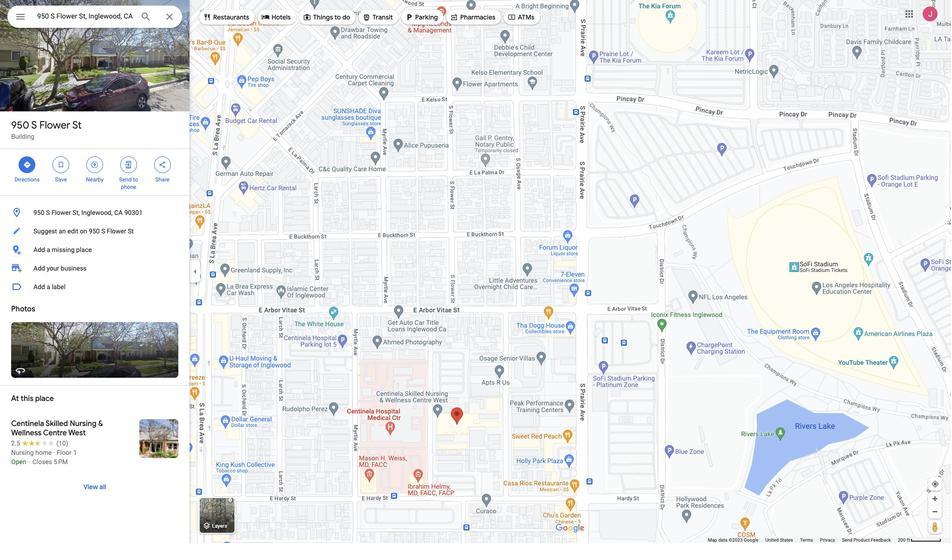 Task type: vqa. For each thing, say whether or not it's contained in the screenshot.


Task type: locate. For each thing, give the bounding box(es) containing it.
0 horizontal spatial to
[[133, 176, 138, 183]]

floor
[[57, 449, 71, 457]]

to left do
[[335, 13, 341, 21]]

 button
[[7, 6, 33, 30]]

show your location image
[[931, 480, 939, 489]]

0 vertical spatial add
[[33, 246, 45, 254]]

place right this
[[35, 394, 54, 404]]

0 vertical spatial flower
[[39, 119, 70, 132]]

nearby
[[86, 176, 104, 183]]

place down suggest an edit on 950 s flower st
[[76, 246, 92, 254]]

feedback
[[871, 538, 891, 543]]


[[405, 12, 413, 22]]

st inside button
[[128, 228, 134, 235]]

send left product
[[842, 538, 852, 543]]

place inside button
[[76, 246, 92, 254]]

privacy
[[820, 538, 835, 543]]

2 a from the top
[[47, 283, 50, 291]]

1 vertical spatial 950
[[33, 209, 44, 216]]


[[15, 10, 26, 23]]

950 for st
[[11, 119, 29, 132]]

transit
[[373, 13, 393, 21]]

add for add your business
[[33, 265, 45, 272]]

1 vertical spatial place
[[35, 394, 54, 404]]

0 horizontal spatial send
[[119, 176, 132, 183]]

add a label button
[[0, 278, 189, 296]]

0 vertical spatial s
[[31, 119, 37, 132]]

0 vertical spatial place
[[76, 246, 92, 254]]

0 vertical spatial a
[[47, 246, 50, 254]]

950 s flower st, inglewood, ca 90301
[[33, 209, 143, 216]]

0 vertical spatial send
[[119, 176, 132, 183]]

add left your in the left of the page
[[33, 265, 45, 272]]

1 vertical spatial flower
[[51, 209, 71, 216]]

add down suggest
[[33, 246, 45, 254]]

 restaurants
[[203, 12, 249, 22]]

flower inside "950 s flower st building"
[[39, 119, 70, 132]]

1 vertical spatial to
[[133, 176, 138, 183]]

2 vertical spatial add
[[33, 283, 45, 291]]

3 add from the top
[[33, 283, 45, 291]]

s for st,
[[46, 209, 50, 216]]

1
[[73, 449, 77, 457]]

1 horizontal spatial send
[[842, 538, 852, 543]]

a for missing
[[47, 246, 50, 254]]

ca
[[114, 209, 123, 216]]

centinela skilled nursing & wellness centre west
[[11, 419, 103, 438]]

 parking
[[405, 12, 438, 22]]

s up suggest
[[46, 209, 50, 216]]

1 a from the top
[[47, 246, 50, 254]]


[[158, 160, 167, 170]]

1 horizontal spatial place
[[76, 246, 92, 254]]

suggest
[[33, 228, 57, 235]]

flower down ca
[[107, 228, 126, 235]]

states
[[780, 538, 793, 543]]

footer containing map data ©2023 google
[[708, 537, 898, 543]]

0 vertical spatial st
[[72, 119, 82, 132]]

s up the building on the left top of page
[[31, 119, 37, 132]]

s down inglewood,
[[101, 228, 105, 235]]

0 horizontal spatial s
[[31, 119, 37, 132]]

actions for 950 s flower st region
[[0, 149, 189, 196]]

·
[[53, 449, 55, 457]]

send up phone
[[119, 176, 132, 183]]

send inside send to phone
[[119, 176, 132, 183]]

flower left st,
[[51, 209, 71, 216]]

0 horizontal spatial st
[[72, 119, 82, 132]]

open
[[11, 458, 26, 466]]

edit
[[67, 228, 78, 235]]

 transit
[[362, 12, 393, 22]]


[[124, 160, 133, 170]]

950 inside "950 s flower st building"
[[11, 119, 29, 132]]

1 horizontal spatial st
[[128, 228, 134, 235]]

2 add from the top
[[33, 265, 45, 272]]

united
[[765, 538, 779, 543]]

200
[[898, 538, 906, 543]]

add a missing place button
[[0, 241, 189, 259]]

0 vertical spatial 950
[[11, 119, 29, 132]]

nursing
[[70, 419, 96, 429], [11, 449, 34, 457]]

1 horizontal spatial to
[[335, 13, 341, 21]]

0 horizontal spatial nursing
[[11, 449, 34, 457]]

to inside  things to do
[[335, 13, 341, 21]]

1 vertical spatial a
[[47, 283, 50, 291]]

send
[[119, 176, 132, 183], [842, 538, 852, 543]]

1 vertical spatial s
[[46, 209, 50, 216]]

950 inside suggest an edit on 950 s flower st button
[[89, 228, 100, 235]]

a left 'label'
[[47, 283, 50, 291]]

0 horizontal spatial 950
[[11, 119, 29, 132]]

nursing up 'open'
[[11, 449, 34, 457]]

950 up the building on the left top of page
[[11, 119, 29, 132]]

terms button
[[800, 537, 813, 543]]


[[362, 12, 371, 22]]

1 vertical spatial nursing
[[11, 449, 34, 457]]

2.5 stars 10 reviews image
[[11, 439, 68, 448]]

1 vertical spatial send
[[842, 538, 852, 543]]

flower up  at the top of page
[[39, 119, 70, 132]]

nursing left '&'
[[70, 419, 96, 429]]

flower
[[39, 119, 70, 132], [51, 209, 71, 216], [107, 228, 126, 235]]

send for send product feedback
[[842, 538, 852, 543]]

950
[[11, 119, 29, 132], [33, 209, 44, 216], [89, 228, 100, 235]]

90301
[[124, 209, 143, 216]]

s
[[31, 119, 37, 132], [46, 209, 50, 216], [101, 228, 105, 235]]

950 up suggest
[[33, 209, 44, 216]]

1 add from the top
[[33, 246, 45, 254]]

None field
[[37, 11, 133, 22]]

0 vertical spatial nursing
[[70, 419, 96, 429]]

1 horizontal spatial nursing
[[70, 419, 96, 429]]

add left 'label'
[[33, 283, 45, 291]]

send inside button
[[842, 538, 852, 543]]

inglewood,
[[81, 209, 113, 216]]

950 S Flower St, Inglewood, CA 90301 field
[[7, 6, 182, 28]]

this
[[21, 394, 33, 404]]

west
[[68, 429, 86, 438]]

1 vertical spatial add
[[33, 265, 45, 272]]

closes
[[32, 458, 52, 466]]

s inside 950 s flower st, inglewood, ca 90301 button
[[46, 209, 50, 216]]

add your business link
[[0, 259, 189, 278]]

send product feedback
[[842, 538, 891, 543]]

2 vertical spatial flower
[[107, 228, 126, 235]]

1 vertical spatial st
[[128, 228, 134, 235]]

google maps element
[[0, 0, 951, 543]]

show street view coverage image
[[928, 520, 942, 534]]

flower for st,
[[51, 209, 71, 216]]

to
[[335, 13, 341, 21], [133, 176, 138, 183]]

view
[[83, 483, 98, 491]]

photos
[[11, 305, 35, 314]]


[[450, 12, 458, 22]]

do
[[342, 13, 350, 21]]

to up phone
[[133, 176, 138, 183]]

directions
[[15, 176, 40, 183]]

1 horizontal spatial s
[[46, 209, 50, 216]]

restaurants
[[213, 13, 249, 21]]

2 horizontal spatial s
[[101, 228, 105, 235]]

2 horizontal spatial 950
[[89, 228, 100, 235]]

nursing inside centinela skilled nursing & wellness centre west
[[70, 419, 96, 429]]

0 vertical spatial to
[[335, 13, 341, 21]]

a left missing
[[47, 246, 50, 254]]

united states button
[[765, 537, 793, 543]]

missing
[[52, 246, 75, 254]]

on
[[80, 228, 87, 235]]

0 horizontal spatial place
[[35, 394, 54, 404]]

footer
[[708, 537, 898, 543]]

send for send to phone
[[119, 176, 132, 183]]

footer inside google maps element
[[708, 537, 898, 543]]

an
[[59, 228, 66, 235]]

2 vertical spatial 950
[[89, 228, 100, 235]]

200 ft button
[[898, 538, 941, 543]]

a for label
[[47, 283, 50, 291]]

950 right on
[[89, 228, 100, 235]]

 things to do
[[303, 12, 350, 22]]

950 s flower st main content
[[0, 0, 189, 543]]

s inside "950 s flower st building"
[[31, 119, 37, 132]]

centre
[[43, 429, 67, 438]]

2 vertical spatial s
[[101, 228, 105, 235]]

layers
[[212, 524, 227, 530]]

add
[[33, 246, 45, 254], [33, 265, 45, 272], [33, 283, 45, 291]]

business
[[61, 265, 87, 272]]

your
[[47, 265, 59, 272]]


[[508, 12, 516, 22]]

950 inside 950 s flower st, inglewood, ca 90301 button
[[33, 209, 44, 216]]

1 horizontal spatial 950
[[33, 209, 44, 216]]



Task type: describe. For each thing, give the bounding box(es) containing it.
add for add a missing place
[[33, 246, 45, 254]]

share
[[155, 176, 169, 183]]

product
[[854, 538, 870, 543]]

200 ft
[[898, 538, 910, 543]]

google account: james peterson  
(james.peterson1902@gmail.com) image
[[923, 6, 938, 21]]

5 pm
[[54, 458, 68, 466]]

data
[[718, 538, 727, 543]]

s inside suggest an edit on 950 s flower st button
[[101, 228, 105, 235]]

save
[[55, 176, 67, 183]]

skilled
[[46, 419, 68, 429]]

collapse side panel image
[[190, 267, 200, 277]]

add a missing place
[[33, 246, 92, 254]]

things
[[313, 13, 333, 21]]

 search field
[[7, 6, 182, 30]]

wellness
[[11, 429, 42, 438]]

suggest an edit on 950 s flower st button
[[0, 222, 189, 241]]

&
[[98, 419, 103, 429]]


[[261, 12, 270, 22]]

add for add a label
[[33, 283, 45, 291]]


[[23, 160, 31, 170]]

 atms
[[508, 12, 534, 22]]

at
[[11, 394, 19, 404]]

ft
[[907, 538, 910, 543]]

none field inside 950 s flower st, inglewood, ca 90301 field
[[37, 11, 133, 22]]

phone
[[121, 184, 136, 190]]

©2023
[[729, 538, 743, 543]]

nursing home · floor 1 open ⋅ closes 5 pm
[[11, 449, 77, 466]]

pharmacies
[[460, 13, 495, 21]]


[[57, 160, 65, 170]]

home
[[35, 449, 52, 457]]

map
[[708, 538, 717, 543]]

st inside "950 s flower st building"
[[72, 119, 82, 132]]

flower for st
[[39, 119, 70, 132]]

 pharmacies
[[450, 12, 495, 22]]

nursing inside nursing home · floor 1 open ⋅ closes 5 pm
[[11, 449, 34, 457]]

950 s flower st building
[[11, 119, 82, 140]]

all
[[100, 483, 106, 491]]

zoom out image
[[932, 509, 939, 515]]

label
[[52, 283, 66, 291]]

at this place
[[11, 394, 54, 404]]

(10)
[[56, 440, 68, 447]]

map data ©2023 google
[[708, 538, 758, 543]]

950 s flower st, inglewood, ca 90301 button
[[0, 203, 189, 222]]

united states
[[765, 538, 793, 543]]

privacy button
[[820, 537, 835, 543]]

 hotels
[[261, 12, 291, 22]]


[[303, 12, 311, 22]]

parking
[[415, 13, 438, 21]]

building
[[11, 133, 34, 140]]

view all
[[83, 483, 106, 491]]

view all button
[[74, 476, 115, 498]]

atms
[[518, 13, 534, 21]]

google
[[744, 538, 758, 543]]


[[203, 12, 211, 22]]

add a label
[[33, 283, 66, 291]]

2.5
[[11, 440, 20, 447]]

st,
[[72, 209, 80, 216]]

to inside send to phone
[[133, 176, 138, 183]]

hotels
[[272, 13, 291, 21]]

s for st
[[31, 119, 37, 132]]

zoom in image
[[932, 496, 939, 502]]

send to phone
[[119, 176, 138, 190]]

⋅
[[28, 458, 31, 466]]

950 for st,
[[33, 209, 44, 216]]

suggest an edit on 950 s flower st
[[33, 228, 134, 235]]

send product feedback button
[[842, 537, 891, 543]]

centinela
[[11, 419, 44, 429]]

add your business
[[33, 265, 87, 272]]



